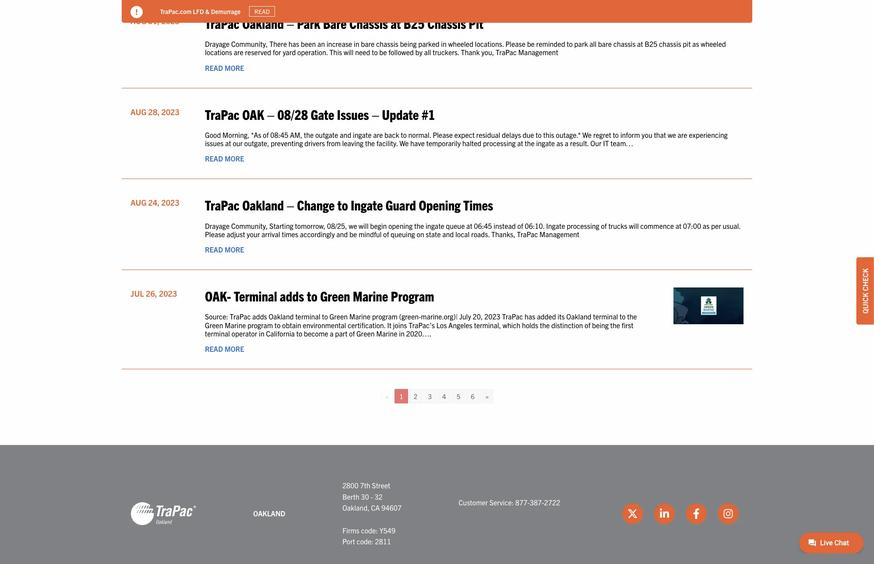 Task type: vqa. For each thing, say whether or not it's contained in the screenshot.


Task type: locate. For each thing, give the bounding box(es) containing it.
0 vertical spatial management
[[518, 48, 558, 57]]

drayage left your on the top left of page
[[205, 221, 230, 230]]

ingate
[[353, 130, 372, 139], [536, 139, 555, 148], [426, 221, 444, 230]]

1 horizontal spatial wheeled
[[701, 39, 726, 48]]

we
[[582, 130, 592, 139], [400, 139, 409, 148]]

trapac.com
[[160, 7, 192, 15]]

3 aug from the top
[[130, 198, 146, 208]]

1 vertical spatial b25
[[645, 39, 657, 48]]

program left (green-
[[372, 312, 398, 321]]

firms code:  y549 port code:  2811
[[342, 526, 395, 546]]

read more inside oak- terminal adds to green marine program article
[[205, 345, 244, 353]]

trapac right 'you,'
[[496, 48, 517, 57]]

all right by
[[424, 48, 431, 57]]

been
[[301, 39, 316, 48]]

1 horizontal spatial has
[[525, 312, 535, 321]]

1 vertical spatial please
[[433, 130, 453, 139]]

»
[[485, 392, 489, 401]]

read more down issues
[[205, 154, 244, 163]]

chassis up the parked at the top
[[427, 14, 466, 32]]

28,
[[148, 107, 160, 117]]

2 vertical spatial as
[[703, 221, 710, 230]]

locations.
[[475, 39, 504, 48]]

2023 for trapac oak – 08/28 gate issues – update #1
[[161, 107, 179, 117]]

read more down the locations
[[205, 63, 244, 72]]

1 vertical spatial community,
[[231, 221, 268, 230]]

adds
[[280, 287, 304, 304], [252, 312, 267, 321]]

drayage down demurrage
[[205, 39, 230, 48]]

in right the parked at the top
[[441, 39, 447, 48]]

0 vertical spatial we
[[668, 130, 676, 139]]

are left reserved
[[234, 48, 243, 57]]

all right the park
[[590, 39, 597, 48]]

please left adjust
[[205, 230, 225, 239]]

1 vertical spatial as
[[556, 139, 563, 148]]

as inside good morning, *as of 08:45 am, the outgate and ingate are back to normal. please expect residual delays due to this outage.* we regret to inform you that we are experiencing issues at our outgate, preventing drivers from leaving the facility. we have temporarily halted processing at the ingate as a result. our it team…
[[556, 139, 563, 148]]

community, left starting
[[231, 221, 268, 230]]

read inside the trapac oakland – change to ingate guard opening times article
[[205, 245, 223, 254]]

1 aug from the top
[[130, 16, 146, 26]]

more inside "trapac oak – 08/28 gate issues – update #1" article
[[225, 154, 244, 163]]

green right 'part'
[[356, 329, 375, 338]]

2 more from the top
[[225, 154, 244, 163]]

0 horizontal spatial as
[[556, 139, 563, 148]]

ingate right due
[[536, 139, 555, 148]]

1 vertical spatial processing
[[567, 221, 599, 230]]

trapac oakland – change to ingate guard opening times
[[205, 196, 493, 213]]

1 horizontal spatial b25
[[645, 39, 657, 48]]

program down the 'terminal'
[[247, 321, 273, 330]]

a left result.
[[565, 139, 568, 148]]

aug left 28,
[[130, 107, 146, 117]]

read more link down the locations
[[205, 63, 244, 72]]

of inside good morning, *as of 08:45 am, the outgate and ingate are back to normal. please expect residual delays due to this outage.* we regret to inform you that we are experiencing issues at our outgate, preventing drivers from leaving the facility. we have temporarily halted processing at the ingate as a result. our it team…
[[263, 130, 269, 139]]

0 horizontal spatial processing
[[483, 139, 516, 148]]

chassis right "need"
[[376, 39, 398, 48]]

all
[[590, 39, 597, 48], [424, 48, 431, 57]]

will inside drayage community, there has been an increase in bare chassis being parked in wheeled locations. please be reminded to park all bare chassis at b25 chassis pit as wheeled locations are reserved for yard operation. this will need to be followed by all truckers. thank you, trapac management
[[344, 48, 353, 57]]

community, for trapac oakland – park bare chassis at b25 chassis pit
[[231, 39, 268, 48]]

more down adjust
[[225, 245, 244, 254]]

we left regret
[[582, 130, 592, 139]]

5 link
[[452, 389, 465, 404]]

2 read more link from the top
[[205, 154, 244, 163]]

due
[[523, 130, 534, 139]]

1 vertical spatial we
[[349, 221, 357, 230]]

0 vertical spatial aug
[[130, 16, 146, 26]]

aug inside "trapac oak – 08/28 gate issues – update #1" article
[[130, 107, 146, 117]]

of right mindful
[[383, 230, 389, 239]]

become
[[304, 329, 328, 338]]

are right that
[[678, 130, 687, 139]]

1 vertical spatial aug
[[130, 107, 146, 117]]

ingate up the begin
[[351, 196, 383, 213]]

read more down operator
[[205, 345, 244, 353]]

community, inside drayage community, there has been an increase in bare chassis being parked in wheeled locations. please be reminded to park all bare chassis at b25 chassis pit as wheeled locations are reserved for yard operation. this will need to be followed by all truckers. thank you, trapac management
[[231, 39, 268, 48]]

0 horizontal spatial we
[[349, 221, 357, 230]]

1 horizontal spatial program
[[372, 312, 398, 321]]

issues
[[205, 139, 224, 148]]

2 horizontal spatial are
[[678, 130, 687, 139]]

2 horizontal spatial chassis
[[659, 39, 681, 48]]

3 read more from the top
[[205, 245, 244, 254]]

1 drayage from the top
[[205, 39, 230, 48]]

marine left it
[[349, 312, 370, 321]]

0 horizontal spatial chassis
[[349, 14, 388, 32]]

31,
[[148, 16, 160, 26]]

2 vertical spatial aug
[[130, 198, 146, 208]]

– right 'oak'
[[267, 105, 275, 122]]

adds down the 'terminal'
[[252, 312, 267, 321]]

read more link down operator
[[205, 345, 244, 353]]

0 horizontal spatial b25
[[404, 14, 425, 32]]

bare right the park
[[598, 39, 612, 48]]

terminal up become
[[295, 312, 320, 321]]

more inside trapac oakland – park bare chassis at b25 chassis pit article
[[225, 63, 244, 72]]

more down our on the top
[[225, 154, 244, 163]]

2020….
[[406, 329, 431, 338]]

chassis up "need"
[[349, 14, 388, 32]]

read inside trapac oakland – park bare chassis at b25 chassis pit article
[[205, 63, 223, 72]]

2 horizontal spatial ingate
[[536, 139, 555, 148]]

first
[[622, 321, 633, 330]]

1 horizontal spatial ingate
[[426, 221, 444, 230]]

0 horizontal spatial wheeled
[[448, 39, 473, 48]]

b25 left the "pit"
[[645, 39, 657, 48]]

0 vertical spatial processing
[[483, 139, 516, 148]]

2023 right 24,
[[161, 198, 179, 208]]

0 horizontal spatial will
[[344, 48, 353, 57]]

part
[[335, 329, 347, 338]]

1 horizontal spatial we
[[668, 130, 676, 139]]

– up starting
[[287, 196, 294, 213]]

park
[[297, 14, 320, 32]]

adjust
[[227, 230, 245, 239]]

queuing
[[391, 230, 415, 239]]

has left added
[[525, 312, 535, 321]]

2023 for trapac oakland – change to ingate guard opening times
[[161, 198, 179, 208]]

– left park
[[287, 14, 294, 32]]

2023 right 28,
[[161, 107, 179, 117]]

read link
[[250, 6, 275, 17]]

from
[[327, 139, 341, 148]]

7th
[[360, 481, 370, 490]]

aug left 24,
[[130, 198, 146, 208]]

1 horizontal spatial being
[[592, 321, 609, 330]]

as right the this
[[556, 139, 563, 148]]

trapac oakland – change to ingate guard opening times article
[[122, 188, 752, 270]]

1 horizontal spatial bare
[[598, 39, 612, 48]]

4 read more link from the top
[[205, 345, 244, 353]]

drayage inside drayage community, starting tomorrow, 08/25, we will begin opening the ingate queue at 06:45 instead of 06:10. ingate processing of trucks will commence at 07:00 as per usual. please adjust your arrival times accordingly and be mindful of queuing on state and local roads. thanks, trapac management
[[205, 221, 230, 230]]

2 horizontal spatial as
[[703, 221, 710, 230]]

1 horizontal spatial processing
[[567, 221, 599, 230]]

read more link for trapac oak – 08/28 gate issues – update #1
[[205, 154, 244, 163]]

read inside "trapac oak – 08/28 gate issues – update #1" article
[[205, 154, 223, 163]]

read for trapac oakland – park bare chassis at b25 chassis pit
[[205, 63, 223, 72]]

of right 'part'
[[349, 329, 355, 338]]

0 horizontal spatial a
[[330, 329, 333, 338]]

lfd
[[193, 7, 204, 15]]

ingate right on
[[426, 221, 444, 230]]

0 horizontal spatial terminal
[[205, 329, 230, 338]]

read inside oak- terminal adds to green marine program article
[[205, 345, 223, 353]]

1 horizontal spatial ingate
[[546, 221, 565, 230]]

this
[[329, 48, 342, 57]]

terminal
[[295, 312, 320, 321], [593, 312, 618, 321], [205, 329, 230, 338]]

1 vertical spatial management
[[540, 230, 579, 239]]

read more for trapac oakland – change to ingate guard opening times
[[205, 245, 244, 254]]

3 read more link from the top
[[205, 245, 244, 254]]

0 horizontal spatial please
[[205, 230, 225, 239]]

0 vertical spatial as
[[692, 39, 699, 48]]

1 horizontal spatial adds
[[280, 287, 304, 304]]

we right that
[[668, 130, 676, 139]]

we right '08/25,'
[[349, 221, 357, 230]]

will
[[344, 48, 353, 57], [359, 221, 369, 230], [629, 221, 639, 230]]

read more link inside oak- terminal adds to green marine program article
[[205, 345, 244, 353]]

1 horizontal spatial chassis
[[427, 14, 466, 32]]

has inside drayage community, there has been an increase in bare chassis being parked in wheeled locations. please be reminded to park all bare chassis at b25 chassis pit as wheeled locations are reserved for yard operation. this will need to be followed by all truckers. thank you, trapac management
[[289, 39, 299, 48]]

0 horizontal spatial has
[[289, 39, 299, 48]]

1 horizontal spatial as
[[692, 39, 699, 48]]

operator
[[232, 329, 257, 338]]

our
[[590, 139, 602, 148]]

normal.
[[408, 130, 431, 139]]

environmental
[[303, 321, 346, 330]]

2 vertical spatial please
[[205, 230, 225, 239]]

2 community, from the top
[[231, 221, 268, 230]]

0 horizontal spatial be
[[349, 230, 357, 239]]

1 vertical spatial a
[[330, 329, 333, 338]]

at
[[391, 14, 401, 32], [637, 39, 643, 48], [225, 139, 231, 148], [517, 139, 523, 148], [466, 221, 472, 230], [676, 221, 681, 230]]

0 vertical spatial being
[[400, 39, 417, 48]]

adds inside source: trapac adds oakland terminal to green marine program (green-marine.org)| july 20, 2023 trapac has added its oakland terminal to the green marine program to obtain environmental certification. it joins trapac's los angeles terminal, which holds the distinction of being the first terminal operator in california to become a part of green marine in 2020….
[[252, 312, 267, 321]]

read more inside "trapac oak – 08/28 gate issues – update #1" article
[[205, 154, 244, 163]]

be inside drayage community, starting tomorrow, 08/25, we will begin opening the ingate queue at 06:45 instead of 06:10. ingate processing of trucks will commence at 07:00 as per usual. please adjust your arrival times accordingly and be mindful of queuing on state and local roads. thanks, trapac management
[[349, 230, 357, 239]]

code: up 2811
[[361, 526, 378, 535]]

opening
[[419, 196, 461, 213]]

1 horizontal spatial a
[[565, 139, 568, 148]]

1 read more from the top
[[205, 63, 244, 72]]

of left trucks
[[601, 221, 607, 230]]

processing inside good morning, *as of 08:45 am, the outgate and ingate are back to normal. please expect residual delays due to this outage.* we regret to inform you that we are experiencing issues at our outgate, preventing drivers from leaving the facility. we have temporarily halted processing at the ingate as a result. our it team…
[[483, 139, 516, 148]]

1 vertical spatial has
[[525, 312, 535, 321]]

residual
[[476, 130, 500, 139]]

be left mindful
[[349, 230, 357, 239]]

as right the "pit"
[[692, 39, 699, 48]]

management inside drayage community, starting tomorrow, 08/25, we will begin opening the ingate queue at 06:45 instead of 06:10. ingate processing of trucks will commence at 07:00 as per usual. please adjust your arrival times accordingly and be mindful of queuing on state and local roads. thanks, trapac management
[[540, 230, 579, 239]]

of right *as
[[263, 130, 269, 139]]

los
[[436, 321, 447, 330]]

footer
[[0, 445, 874, 564]]

1 horizontal spatial please
[[433, 130, 453, 139]]

2023 inside the trapac oakland – change to ingate guard opening times article
[[161, 198, 179, 208]]

2023 inside "trapac oak – 08/28 gate issues – update #1" article
[[161, 107, 179, 117]]

times
[[282, 230, 298, 239]]

being left the parked at the top
[[400, 39, 417, 48]]

the inside drayage community, starting tomorrow, 08/25, we will begin opening the ingate queue at 06:45 instead of 06:10. ingate processing of trucks will commence at 07:00 as per usual. please adjust your arrival times accordingly and be mindful of queuing on state and local roads. thanks, trapac management
[[414, 221, 424, 230]]

« link
[[380, 389, 394, 404]]

footer containing 2800 7th street
[[0, 445, 874, 564]]

has left been
[[289, 39, 299, 48]]

wheeled down 'pit'
[[448, 39, 473, 48]]

0 vertical spatial adds
[[280, 287, 304, 304]]

b25 inside drayage community, there has been an increase in bare chassis being parked in wheeled locations. please be reminded to park all bare chassis at b25 chassis pit as wheeled locations are reserved for yard operation. this will need to be followed by all truckers. thank you, trapac management
[[645, 39, 657, 48]]

read for trapac oakland – change to ingate guard opening times
[[205, 245, 223, 254]]

processing right halted
[[483, 139, 516, 148]]

read more inside trapac oakland – park bare chassis at b25 chassis pit article
[[205, 63, 244, 72]]

1 horizontal spatial be
[[379, 48, 387, 57]]

management inside drayage community, there has been an increase in bare chassis being parked in wheeled locations. please be reminded to park all bare chassis at b25 chassis pit as wheeled locations are reserved for yard operation. this will need to be followed by all truckers. thank you, trapac management
[[518, 48, 558, 57]]

drayage inside drayage community, there has been an increase in bare chassis being parked in wheeled locations. please be reminded to park all bare chassis at b25 chassis pit as wheeled locations are reserved for yard operation. this will need to be followed by all truckers. thank you, trapac management
[[205, 39, 230, 48]]

more for trapac oak – 08/28 gate issues – update #1
[[225, 154, 244, 163]]

chassis left the "pit"
[[659, 39, 681, 48]]

1 community, from the top
[[231, 39, 268, 48]]

more inside oak- terminal adds to green marine program article
[[225, 345, 244, 353]]

4 read more from the top
[[205, 345, 244, 353]]

2722
[[544, 498, 560, 507]]

ingate down issues
[[353, 130, 372, 139]]

terminal down source:
[[205, 329, 230, 338]]

2023 right "26," at bottom left
[[159, 289, 177, 299]]

0 horizontal spatial ingate
[[353, 130, 372, 139]]

at inside drayage community, there has been an increase in bare chassis being parked in wheeled locations. please be reminded to park all bare chassis at b25 chassis pit as wheeled locations are reserved for yard operation. this will need to be followed by all truckers. thank you, trapac management
[[637, 39, 643, 48]]

0 vertical spatial a
[[565, 139, 568, 148]]

which
[[503, 321, 520, 330]]

1 vertical spatial adds
[[252, 312, 267, 321]]

0 horizontal spatial chassis
[[376, 39, 398, 48]]

source:
[[205, 312, 228, 321]]

read more link inside trapac oakland – park bare chassis at b25 chassis pit article
[[205, 63, 244, 72]]

2023 down trapac.com
[[161, 16, 179, 26]]

0 vertical spatial has
[[289, 39, 299, 48]]

ingate inside drayage community, starting tomorrow, 08/25, we will begin opening the ingate queue at 06:45 instead of 06:10. ingate processing of trucks will commence at 07:00 as per usual. please adjust your arrival times accordingly and be mindful of queuing on state and local roads. thanks, trapac management
[[426, 221, 444, 230]]

certification.
[[348, 321, 386, 330]]

oakland inside article
[[242, 196, 284, 213]]

«
[[385, 392, 389, 401]]

marine.org)|
[[421, 312, 458, 321]]

begin
[[370, 221, 387, 230]]

0 horizontal spatial ingate
[[351, 196, 383, 213]]

1 horizontal spatial chassis
[[613, 39, 636, 48]]

1 vertical spatial code:
[[357, 537, 373, 546]]

&
[[206, 7, 210, 15]]

oak- terminal adds to green marine program article
[[122, 279, 752, 370]]

will right trucks
[[629, 221, 639, 230]]

terminal,
[[474, 321, 501, 330]]

aug inside trapac oakland – park bare chassis at b25 chassis pit article
[[130, 16, 146, 26]]

read more link inside "trapac oak – 08/28 gate issues – update #1" article
[[205, 154, 244, 163]]

please right locations.
[[505, 39, 525, 48]]

more down operator
[[225, 345, 244, 353]]

– for park
[[287, 14, 294, 32]]

1 more from the top
[[225, 63, 244, 72]]

quick check
[[861, 268, 870, 314]]

result.
[[570, 139, 589, 148]]

read more link inside the trapac oakland – change to ingate guard opening times article
[[205, 245, 244, 254]]

community, inside drayage community, starting tomorrow, 08/25, we will begin opening the ingate queue at 06:45 instead of 06:10. ingate processing of trucks will commence at 07:00 as per usual. please adjust your arrival times accordingly and be mindful of queuing on state and local roads. thanks, trapac management
[[231, 221, 268, 230]]

2 horizontal spatial be
[[527, 39, 535, 48]]

0 horizontal spatial bare
[[361, 39, 375, 48]]

1 vertical spatial ingate
[[546, 221, 565, 230]]

chassis right the park
[[613, 39, 636, 48]]

read more for trapac oak – 08/28 gate issues – update #1
[[205, 154, 244, 163]]

terminal left first
[[593, 312, 618, 321]]

ca
[[371, 504, 380, 513]]

30
[[361, 493, 369, 501]]

2 chassis from the left
[[427, 14, 466, 32]]

1 horizontal spatial terminal
[[295, 312, 320, 321]]

ingate right 06:10.
[[546, 221, 565, 230]]

4
[[442, 392, 446, 401]]

we
[[668, 130, 676, 139], [349, 221, 357, 230]]

oak
[[242, 105, 264, 122]]

trapac oak – 08/28 gate issues – update #1 article
[[122, 97, 752, 179]]

0 vertical spatial drayage
[[205, 39, 230, 48]]

bare right increase
[[361, 39, 375, 48]]

be left reminded
[[527, 39, 535, 48]]

aug inside the trapac oakland – change to ingate guard opening times article
[[130, 198, 146, 208]]

– inside article
[[287, 14, 294, 32]]

team…
[[611, 139, 633, 148]]

2 horizontal spatial terminal
[[593, 312, 618, 321]]

the
[[304, 130, 314, 139], [365, 139, 375, 148], [525, 139, 535, 148], [414, 221, 424, 230], [627, 312, 637, 321], [540, 321, 550, 330], [610, 321, 620, 330]]

0 vertical spatial please
[[505, 39, 525, 48]]

will left the begin
[[359, 221, 369, 230]]

joins
[[393, 321, 407, 330]]

will right the this
[[344, 48, 353, 57]]

am,
[[290, 130, 302, 139]]

0 horizontal spatial adds
[[252, 312, 267, 321]]

trapac up adjust
[[205, 196, 239, 213]]

0 horizontal spatial being
[[400, 39, 417, 48]]

3 more from the top
[[225, 245, 244, 254]]

0 horizontal spatial are
[[234, 48, 243, 57]]

0 vertical spatial ingate
[[351, 196, 383, 213]]

guard
[[386, 196, 416, 213]]

4 more from the top
[[225, 345, 244, 353]]

holds
[[522, 321, 538, 330]]

drayage for trapac oakland – park bare chassis at b25 chassis pit
[[205, 39, 230, 48]]

community,
[[231, 39, 268, 48], [231, 221, 268, 230]]

check
[[861, 268, 870, 291]]

drayage community, there has been an increase in bare chassis being parked in wheeled locations. please be reminded to park all bare chassis at b25 chassis pit as wheeled locations are reserved for yard operation. this will need to be followed by all truckers. thank you, trapac management
[[205, 39, 726, 57]]

green
[[320, 287, 350, 304], [330, 312, 348, 321], [205, 321, 223, 330], [356, 329, 375, 338]]

read more down adjust
[[205, 245, 244, 254]]

1 read more link from the top
[[205, 63, 244, 72]]

read more inside the trapac oakland – change to ingate guard opening times article
[[205, 245, 244, 254]]

2023 inside trapac oakland – park bare chassis at b25 chassis pit article
[[161, 16, 179, 26]]

read more for trapac oakland – park bare chassis at b25 chassis pit
[[205, 63, 244, 72]]

b25 up the parked at the top
[[404, 14, 425, 32]]

are left back at top
[[373, 130, 383, 139]]

1 vertical spatial drayage
[[205, 221, 230, 230]]

has
[[289, 39, 299, 48], [525, 312, 535, 321]]

we inside good morning, *as of 08:45 am, the outgate and ingate are back to normal. please expect residual delays due to this outage.* we regret to inform you that we are experiencing issues at our outgate, preventing drivers from leaving the facility. we have temporarily halted processing at the ingate as a result. our it team…
[[668, 130, 676, 139]]

trapac right thanks,
[[517, 230, 538, 239]]

0 horizontal spatial all
[[424, 48, 431, 57]]

code: right port
[[357, 537, 373, 546]]

2 drayage from the top
[[205, 221, 230, 230]]

aug left 31,
[[130, 16, 146, 26]]

a left 'part'
[[330, 329, 333, 338]]

port
[[342, 537, 355, 546]]

read more link down adjust
[[205, 245, 244, 254]]

we inside drayage community, starting tomorrow, 08/25, we will begin opening the ingate queue at 06:45 instead of 06:10. ingate processing of trucks will commence at 07:00 as per usual. please adjust your arrival times accordingly and be mindful of queuing on state and local roads. thanks, trapac management
[[349, 221, 357, 230]]

please left expect
[[433, 130, 453, 139]]

read more link down issues
[[205, 154, 244, 163]]

in right increase
[[354, 39, 359, 48]]

(green-
[[399, 312, 421, 321]]

we left have
[[400, 139, 409, 148]]

and
[[340, 130, 351, 139], [336, 230, 348, 239], [442, 230, 454, 239]]

2 horizontal spatial please
[[505, 39, 525, 48]]

more for trapac oakland – change to ingate guard opening times
[[225, 245, 244, 254]]

state
[[426, 230, 441, 239]]

community, left there in the left top of the page
[[231, 39, 268, 48]]

as left per
[[703, 221, 710, 230]]

please inside drayage community, starting tomorrow, 08/25, we will begin opening the ingate queue at 06:45 instead of 06:10. ingate processing of trucks will commence at 07:00 as per usual. please adjust your arrival times accordingly and be mindful of queuing on state and local roads. thanks, trapac management
[[205, 230, 225, 239]]

6
[[471, 392, 475, 401]]

park
[[574, 39, 588, 48]]

facility.
[[376, 139, 398, 148]]

more inside the trapac oakland – change to ingate guard opening times article
[[225, 245, 244, 254]]

2 read more from the top
[[205, 154, 244, 163]]

2 aug from the top
[[130, 107, 146, 117]]

oakland inside article
[[242, 14, 284, 32]]

leaving
[[342, 139, 363, 148]]

aug for trapac oakland – park bare chassis at b25 chassis pit
[[130, 16, 146, 26]]

parked
[[418, 39, 439, 48]]

2023 right the 20,
[[484, 312, 500, 321]]

starting
[[269, 221, 293, 230]]

being left first
[[592, 321, 609, 330]]

0 vertical spatial community,
[[231, 39, 268, 48]]

1 vertical spatial being
[[592, 321, 609, 330]]

ingate inside drayage community, starting tomorrow, 08/25, we will begin opening the ingate queue at 06:45 instead of 06:10. ingate processing of trucks will commence at 07:00 as per usual. please adjust your arrival times accordingly and be mindful of queuing on state and local roads. thanks, trapac management
[[546, 221, 565, 230]]

2023 for oak- terminal adds to green marine program
[[159, 289, 177, 299]]

delays
[[502, 130, 521, 139]]

more down the locations
[[225, 63, 244, 72]]



Task type: describe. For each thing, give the bounding box(es) containing it.
2 chassis from the left
[[613, 39, 636, 48]]

trapac inside drayage community, there has been an increase in bare chassis being parked in wheeled locations. please be reminded to park all bare chassis at b25 chassis pit as wheeled locations are reserved for yard operation. this will need to be followed by all truckers. thank you, trapac management
[[496, 48, 517, 57]]

processing inside drayage community, starting tomorrow, 08/25, we will begin opening the ingate queue at 06:45 instead of 06:10. ingate processing of trucks will commence at 07:00 as per usual. please adjust your arrival times accordingly and be mindful of queuing on state and local roads. thanks, trapac management
[[567, 221, 599, 230]]

of right distinction
[[585, 321, 590, 330]]

and left "local"
[[442, 230, 454, 239]]

please inside good morning, *as of 08:45 am, the outgate and ingate are back to normal. please expect residual delays due to this outage.* we regret to inform you that we are experiencing issues at our outgate, preventing drivers from leaving the facility. we have temporarily halted processing at the ingate as a result. our it team…
[[433, 130, 453, 139]]

commence
[[640, 221, 674, 230]]

green up "environmental"
[[320, 287, 350, 304]]

*as
[[251, 130, 261, 139]]

0 vertical spatial b25
[[404, 14, 425, 32]]

oak-
[[205, 287, 231, 304]]

community, for trapac oakland – change to ingate guard opening times
[[231, 221, 268, 230]]

increase
[[327, 39, 352, 48]]

read for oak- terminal adds to green marine program
[[205, 345, 223, 353]]

1 horizontal spatial all
[[590, 39, 597, 48]]

trapac oakland – park bare chassis at b25 chassis pit article
[[122, 6, 752, 88]]

trapac right lfd
[[205, 14, 239, 32]]

drivers
[[304, 139, 325, 148]]

0 horizontal spatial we
[[400, 139, 409, 148]]

you,
[[481, 48, 494, 57]]

1 horizontal spatial will
[[359, 221, 369, 230]]

and right accordingly
[[336, 230, 348, 239]]

jul
[[130, 289, 144, 299]]

trapac oak – 08/28 gate issues – update #1
[[205, 105, 435, 122]]

0 vertical spatial code:
[[361, 526, 378, 535]]

2 bare from the left
[[598, 39, 612, 48]]

adds for to
[[280, 287, 304, 304]]

operation.
[[297, 48, 328, 57]]

2 wheeled from the left
[[701, 39, 726, 48]]

usual.
[[723, 221, 741, 230]]

– for 08/28
[[267, 105, 275, 122]]

to inside article
[[337, 196, 348, 213]]

6 link
[[466, 389, 479, 404]]

2 horizontal spatial will
[[629, 221, 639, 230]]

2811
[[375, 537, 391, 546]]

please inside drayage community, there has been an increase in bare chassis being parked in wheeled locations. please be reminded to park all bare chassis at b25 chassis pit as wheeled locations are reserved for yard operation. this will need to be followed by all truckers. thank you, trapac management
[[505, 39, 525, 48]]

your
[[247, 230, 260, 239]]

– for change
[[287, 196, 294, 213]]

1 bare from the left
[[361, 39, 375, 48]]

1
[[399, 392, 403, 401]]

trapac inside drayage community, starting tomorrow, 08/25, we will begin opening the ingate queue at 06:45 instead of 06:10. ingate processing of trucks will commence at 07:00 as per usual. please adjust your arrival times accordingly and be mindful of queuing on state and local roads. thanks, trapac management
[[517, 230, 538, 239]]

marine down oak-
[[225, 321, 246, 330]]

a inside good morning, *as of 08:45 am, the outgate and ingate are back to normal. please expect residual delays due to this outage.* we regret to inform you that we are experiencing issues at our outgate, preventing drivers from leaving the facility. we have temporarily halted processing at the ingate as a result. our it team…
[[565, 139, 568, 148]]

halted
[[462, 139, 481, 148]]

aug 28, 2023
[[130, 107, 179, 117]]

an
[[317, 39, 325, 48]]

has inside source: trapac adds oakland terminal to green marine program (green-marine.org)| july 20, 2023 trapac has added its oakland terminal to the green marine program to obtain environmental certification. it joins trapac's los angeles terminal, which holds the distinction of being the first terminal operator in california to become a part of green marine in 2020….
[[525, 312, 535, 321]]

as inside drayage community, starting tomorrow, 08/25, we will begin opening the ingate queue at 06:45 instead of 06:10. ingate processing of trucks will commence at 07:00 as per usual. please adjust your arrival times accordingly and be mindful of queuing on state and local roads. thanks, trapac management
[[703, 221, 710, 230]]

in right it
[[399, 329, 405, 338]]

pit
[[469, 14, 483, 32]]

good
[[205, 130, 221, 139]]

877-
[[515, 498, 530, 507]]

1 horizontal spatial are
[[373, 130, 383, 139]]

26,
[[146, 289, 157, 299]]

read for trapac oak – 08/28 gate issues – update #1
[[205, 154, 223, 163]]

jul 26, 2023
[[130, 289, 177, 299]]

marine up certification.
[[353, 287, 388, 304]]

outage.*
[[556, 130, 581, 139]]

instead
[[494, 221, 516, 230]]

trapac up operator
[[230, 312, 251, 321]]

reminded
[[536, 39, 565, 48]]

read more link for trapac oakland – park bare chassis at b25 chassis pit
[[205, 63, 244, 72]]

tomorrow,
[[295, 221, 325, 230]]

street
[[372, 481, 390, 490]]

morning,
[[222, 130, 249, 139]]

source: trapac adds oakland terminal to green marine program (green-marine.org)| july 20, 2023 trapac has added its oakland terminal to the green marine program to obtain environmental certification. it joins trapac's los angeles terminal, which holds the distinction of being the first terminal operator in california to become a part of green marine in 2020….
[[205, 312, 637, 338]]

california
[[266, 329, 295, 338]]

3 chassis from the left
[[659, 39, 681, 48]]

locations
[[205, 48, 232, 57]]

oak- terminal adds to green marine program
[[205, 287, 434, 304]]

on
[[417, 230, 424, 239]]

followed
[[389, 48, 414, 57]]

green down oak-
[[205, 321, 223, 330]]

as inside drayage community, there has been an increase in bare chassis being parked in wheeled locations. please be reminded to park all bare chassis at b25 chassis pit as wheeled locations are reserved for yard operation. this will need to be followed by all truckers. thank you, trapac management
[[692, 39, 699, 48]]

read more link for trapac oakland – change to ingate guard opening times
[[205, 245, 244, 254]]

1 horizontal spatial we
[[582, 130, 592, 139]]

1 link
[[395, 389, 408, 404]]

being inside drayage community, there has been an increase in bare chassis being parked in wheeled locations. please be reminded to park all bare chassis at b25 chassis pit as wheeled locations are reserved for yard operation. this will need to be followed by all truckers. thank you, trapac management
[[400, 39, 417, 48]]

and inside good morning, *as of 08:45 am, the outgate and ingate are back to normal. please expect residual delays due to this outage.* we regret to inform you that we are experiencing issues at our outgate, preventing drivers from leaving the facility. we have temporarily halted processing at the ingate as a result. our it team…
[[340, 130, 351, 139]]

2 link
[[409, 389, 422, 404]]

a inside source: trapac adds oakland terminal to green marine program (green-marine.org)| july 20, 2023 trapac has added its oakland terminal to the green marine program to obtain environmental certification. it joins trapac's los angeles terminal, which holds the distinction of being the first terminal operator in california to become a part of green marine in 2020….
[[330, 329, 333, 338]]

5
[[457, 392, 460, 401]]

oakland inside footer
[[253, 509, 285, 518]]

green up 'part'
[[330, 312, 348, 321]]

gate
[[311, 105, 334, 122]]

its
[[558, 312, 565, 321]]

aug for trapac oakland – change to ingate guard opening times
[[130, 198, 146, 208]]

2800 7th street berth 30 - 32 oakland, ca 94607
[[342, 481, 402, 513]]

need
[[355, 48, 370, 57]]

opening
[[388, 221, 413, 230]]

service:
[[489, 498, 514, 507]]

being inside source: trapac adds oakland terminal to green marine program (green-marine.org)| july 20, 2023 trapac has added its oakland terminal to the green marine program to obtain environmental certification. it joins trapac's los angeles terminal, which holds the distinction of being the first terminal operator in california to become a part of green marine in 2020….
[[592, 321, 609, 330]]

1 chassis from the left
[[349, 14, 388, 32]]

times
[[463, 196, 493, 213]]

pit
[[683, 39, 691, 48]]

0 horizontal spatial program
[[247, 321, 273, 330]]

customer
[[459, 498, 488, 507]]

inform
[[620, 130, 640, 139]]

thanks,
[[491, 230, 515, 239]]

1 wheeled from the left
[[448, 39, 473, 48]]

2
[[414, 392, 417, 401]]

2023 inside source: trapac adds oakland terminal to green marine program (green-marine.org)| july 20, 2023 trapac has added its oakland terminal to the green marine program to obtain environmental certification. it joins trapac's los angeles terminal, which holds the distinction of being the first terminal operator in california to become a part of green marine in 2020….
[[484, 312, 500, 321]]

mindful
[[359, 230, 382, 239]]

trapac.com lfd & demurrage
[[160, 7, 241, 15]]

read more link for oak- terminal adds to green marine program
[[205, 345, 244, 353]]

angeles
[[448, 321, 472, 330]]

are inside drayage community, there has been an increase in bare chassis being parked in wheeled locations. please be reminded to park all bare chassis at b25 chassis pit as wheeled locations are reserved for yard operation. this will need to be followed by all truckers. thank you, trapac management
[[234, 48, 243, 57]]

2023 for trapac oakland – park bare chassis at b25 chassis pit
[[161, 16, 179, 26]]

1 chassis from the left
[[376, 39, 398, 48]]

08/25,
[[327, 221, 347, 230]]

truckers.
[[433, 48, 459, 57]]

oakland image
[[130, 502, 196, 526]]

more for oak- terminal adds to green marine program
[[225, 345, 244, 353]]

good morning, *as of 08:45 am, the outgate and ingate are back to normal. please expect residual delays due to this outage.* we regret to inform you that we are experiencing issues at our outgate, preventing drivers from leaving the facility. we have temporarily halted processing at the ingate as a result. our it team…
[[205, 130, 728, 148]]

update
[[382, 105, 419, 122]]

08:45
[[270, 130, 288, 139]]

more for trapac oakland – park bare chassis at b25 chassis pit
[[225, 63, 244, 72]]

aug for trapac oak – 08/28 gate issues – update #1
[[130, 107, 146, 117]]

06:10.
[[525, 221, 545, 230]]

distinction
[[551, 321, 583, 330]]

drayage community, starting tomorrow, 08/25, we will begin opening the ingate queue at 06:45 instead of 06:10. ingate processing of trucks will commence at 07:00 as per usual. please adjust your arrival times accordingly and be mindful of queuing on state and local roads. thanks, trapac management
[[205, 221, 741, 239]]

– right issues
[[372, 105, 379, 122]]

outgate
[[315, 130, 338, 139]]

issues
[[337, 105, 369, 122]]

firms
[[342, 526, 359, 535]]

4 link
[[437, 389, 451, 404]]

obtain
[[282, 321, 301, 330]]

trapac up good at the top left of the page
[[205, 105, 239, 122]]

thank
[[461, 48, 480, 57]]

adds for oakland
[[252, 312, 267, 321]]

expect
[[454, 130, 475, 139]]

of left 06:10.
[[517, 221, 523, 230]]

arrival
[[261, 230, 280, 239]]

read more for oak- terminal adds to green marine program
[[205, 345, 244, 353]]

32
[[375, 493, 383, 501]]

06:45
[[474, 221, 492, 230]]

per
[[711, 221, 721, 230]]

trapac right terminal,
[[502, 312, 523, 321]]

3 link
[[423, 389, 437, 404]]

trapac oakland – park bare chassis at b25 chassis pit
[[205, 14, 483, 32]]

queue
[[446, 221, 465, 230]]

drayage for trapac oakland – change to ingate guard opening times
[[205, 221, 230, 230]]

solid image
[[130, 6, 143, 18]]

local
[[455, 230, 470, 239]]

aug 31, 2023
[[130, 16, 179, 26]]

marine left '2020….'
[[376, 329, 397, 338]]

in right operator
[[259, 329, 264, 338]]



